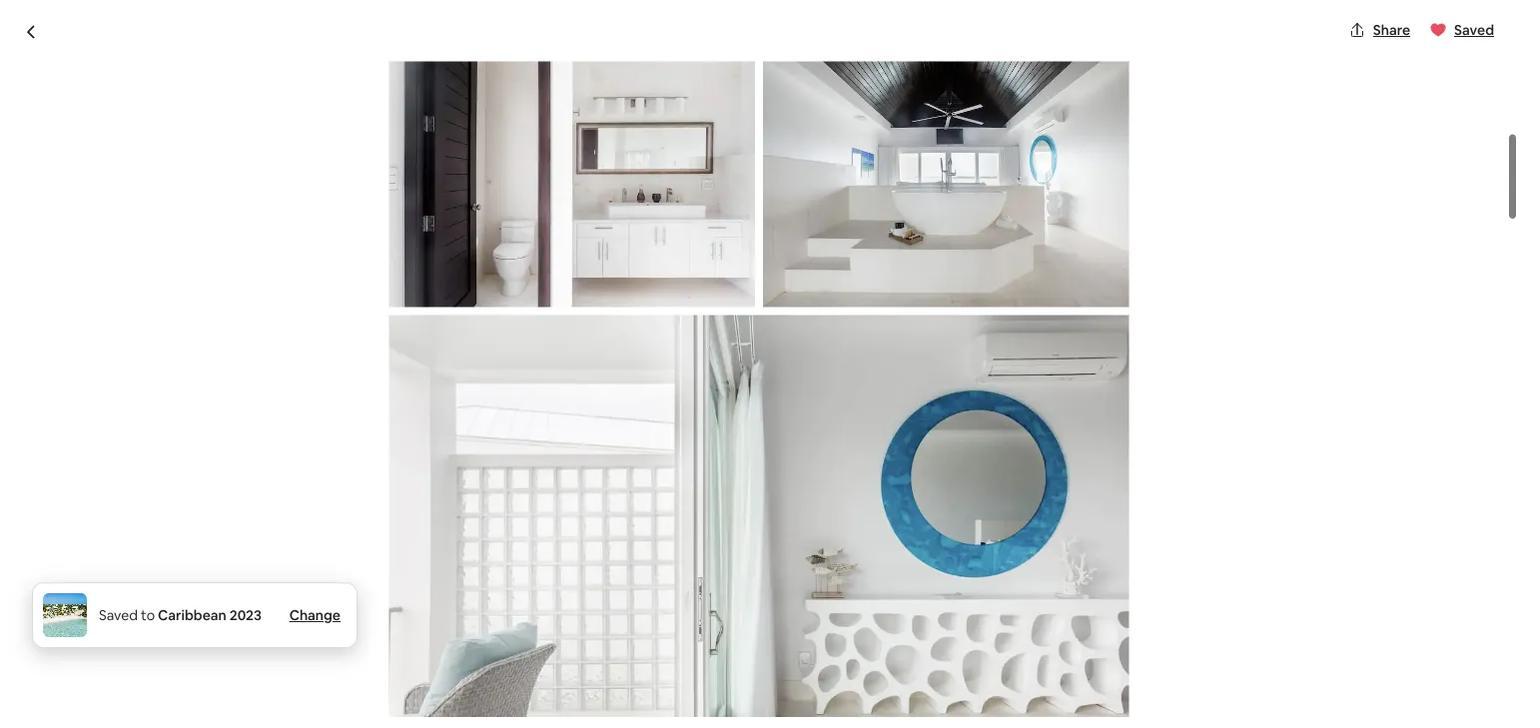 Task type: locate. For each thing, give the bounding box(es) containing it.
1
[[272, 622, 279, 643], [362, 622, 368, 643]]

listing image 3 image
[[763, 60, 1129, 305], [763, 60, 1129, 305]]

providenciales,
[[329, 145, 428, 163]]

front
[[393, 102, 455, 135]]

1 left bed
[[362, 622, 368, 643]]

2 · from the left
[[405, 622, 408, 643]]

1 down "villa"
[[272, 622, 279, 643]]

1 caicos from the left
[[431, 145, 475, 163]]

1 horizontal spatial saved
[[1454, 21, 1494, 39]]

caicos down front
[[431, 145, 475, 163]]

listing image 4 image
[[389, 313, 1129, 718], [389, 313, 1129, 718]]

1 horizontal spatial 1
[[362, 622, 368, 643]]

0 horizontal spatial 1
[[272, 622, 279, 643]]

0 horizontal spatial caicos
[[431, 145, 475, 163]]

1 bedroom · 1 bed · 1.5 baths
[[272, 622, 476, 643]]

share
[[1373, 21, 1410, 39]]

sardinia- beach front luxury villa image 5 image
[[1047, 381, 1319, 557]]

0 horizontal spatial saved
[[99, 606, 138, 624]]

share button
[[1341, 13, 1418, 47]]

·
[[354, 622, 358, 643], [405, 622, 408, 643]]

saved left the to
[[99, 606, 138, 624]]

0 vertical spatial saved
[[1454, 21, 1494, 39]]

islands,
[[478, 145, 527, 163]]

saved right share in the top right of the page
[[1454, 21, 1494, 39]]

saved
[[1454, 21, 1494, 39], [99, 606, 138, 624]]

saved inside the "saved" button
[[1454, 21, 1494, 39]]

change
[[289, 606, 341, 624]]

listing image 2 image
[[389, 60, 755, 305], [389, 60, 755, 305]]

caicos
[[431, 145, 475, 163], [582, 145, 626, 163]]

bed
[[372, 622, 401, 643]]

1 horizontal spatial caicos
[[582, 145, 626, 163]]

luxury
[[460, 102, 543, 135]]

sardinia- beach front luxury villa image 4 image
[[1047, 190, 1319, 373]]

caicos right &
[[582, 145, 626, 163]]

0 horizontal spatial ·
[[354, 622, 358, 643]]

hosted
[[310, 587, 382, 616]]

dialog
[[0, 0, 1518, 718]]

2
[[200, 622, 209, 643]]

night
[[1041, 620, 1079, 640]]

Start your search search field
[[609, 16, 909, 64]]

sardinia-
[[200, 102, 307, 135]]

learn more about the host, sulmare. image
[[796, 589, 852, 645], [796, 589, 852, 645]]

entire villa hosted by sulmare
[[200, 587, 499, 616]]

1 horizontal spatial ·
[[405, 622, 408, 643]]

· left bed
[[354, 622, 358, 643]]

dialog containing share
[[0, 0, 1518, 718]]

1 vertical spatial saved
[[99, 606, 138, 624]]

villa
[[549, 102, 600, 135]]

providenciales, caicos islands, turks & caicos islands button
[[329, 142, 674, 166]]

guests
[[212, 622, 262, 643]]

2 guests
[[200, 622, 262, 643]]

bedroom
[[282, 622, 351, 643]]

1 1 from the left
[[272, 622, 279, 643]]

· left 1.5
[[405, 622, 408, 643]]



Task type: vqa. For each thing, say whether or not it's contained in the screenshot.
2
yes



Task type: describe. For each thing, give the bounding box(es) containing it.
caribbean
[[158, 606, 227, 624]]

sardinia- beach front luxury villa providenciales, caicos islands, turks & caicos islands
[[200, 102, 674, 163]]

2 1 from the left
[[362, 622, 368, 643]]

sardinia- beach front luxury villa image 2 image
[[767, 190, 1039, 373]]

12/17/2023 button
[[971, 665, 1293, 718]]

turks
[[530, 145, 566, 163]]

2 caicos from the left
[[582, 145, 626, 163]]

$1,393
[[971, 614, 1037, 642]]

islands
[[629, 145, 674, 163]]

saved button
[[1422, 13, 1502, 47]]

1 · from the left
[[354, 622, 358, 643]]

saved for saved to caribbean 2023
[[99, 606, 138, 624]]

beach
[[312, 102, 388, 135]]

1.5
[[412, 622, 431, 643]]

sardinia- beach front luxury villa image 1 image
[[200, 190, 759, 557]]

by sulmare
[[387, 587, 499, 616]]

saved to caribbean 2023
[[99, 606, 262, 624]]

change button
[[289, 606, 341, 624]]

&
[[569, 145, 579, 163]]

12/17/2023
[[983, 691, 1053, 709]]

villa
[[265, 587, 305, 616]]

saved for saved
[[1454, 21, 1494, 39]]

entire
[[200, 587, 260, 616]]

to
[[141, 606, 155, 624]]

sardinia- beach front luxury villa image 3 image
[[767, 381, 1039, 557]]

baths
[[434, 622, 476, 643]]

2023
[[229, 606, 262, 624]]

$1,393 night
[[971, 614, 1079, 642]]



